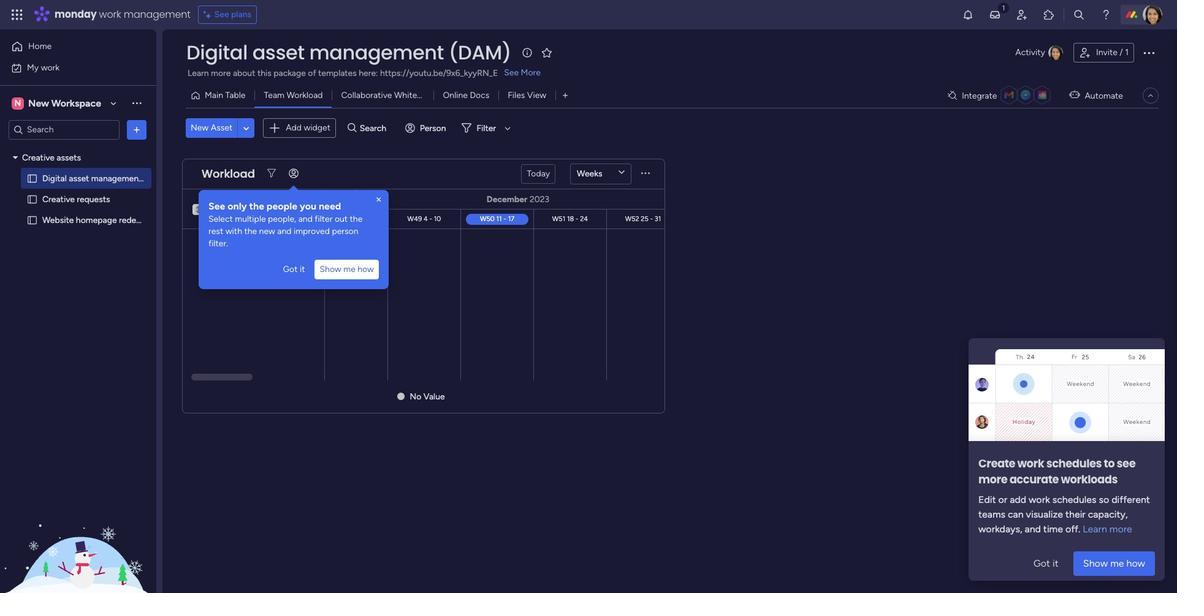 Task type: vqa. For each thing, say whether or not it's contained in the screenshot.
Elevate is this week! ✨ Join us for our online conference Dec 14th
no



Task type: describe. For each thing, give the bounding box(es) containing it.
create
[[979, 456, 1016, 472]]

asset inside list box
[[69, 173, 89, 184]]

see
[[1117, 456, 1136, 472]]

workspace image
[[12, 97, 24, 110]]

dapulse integrations image
[[948, 91, 957, 100]]

website homepage redesign
[[42, 215, 152, 225]]

select product image
[[11, 9, 23, 21]]

18
[[567, 215, 574, 223]]

more dots image
[[642, 169, 650, 179]]

different
[[1112, 494, 1151, 506]]

1 horizontal spatial show me how
[[1084, 558, 1146, 570]]

work inside the edit or add work schedules so different teams can visualize their capacity, workdays, and time off.
[[1029, 494, 1051, 506]]

learn more
[[1081, 524, 1133, 536]]

nov
[[344, 215, 357, 223]]

homepage
[[76, 215, 117, 225]]

learn more about this package of templates here: https://youtu.be/9x6_kyyrn_e see more
[[188, 67, 541, 79]]

activity
[[1016, 47, 1046, 58]]

learn for learn more about this package of templates here: https://youtu.be/9x6_kyyrn_e see more
[[188, 68, 209, 79]]

see for plans
[[215, 9, 229, 20]]

main
[[205, 90, 223, 101]]

24
[[580, 215, 588, 223]]

public board image for creative requests
[[26, 194, 38, 205]]

11
[[497, 215, 502, 223]]

w50   11 - 17
[[480, 215, 515, 223]]

show board description image
[[520, 47, 535, 59]]

create work schedules to see more accurate workloads
[[979, 456, 1136, 488]]

workloads
[[1061, 472, 1118, 488]]

person
[[332, 226, 359, 236]]

20
[[276, 215, 284, 223]]

1 vertical spatial management
[[309, 39, 444, 66]]

and inside the edit or add work schedules so different teams can visualize their capacity, workdays, and time off.
[[1025, 524, 1042, 536]]

w51   18 - 24
[[553, 215, 588, 223]]

my work
[[27, 62, 60, 73]]

you
[[300, 200, 317, 212]]

digital inside list box
[[42, 173, 67, 184]]

people,
[[268, 214, 296, 224]]

filter
[[315, 214, 333, 224]]

more for learn more about this package of templates here: https://youtu.be/9x6_kyyrn_e see more
[[211, 68, 231, 79]]

james peterson image
[[1143, 5, 1163, 25]]

how for 'show me how' "button" related to the bottommost got it button
[[1127, 558, 1146, 570]]

1 horizontal spatial (dam)
[[449, 39, 512, 66]]

see plans button
[[198, 6, 257, 24]]

asset
[[211, 123, 233, 133]]

25
[[641, 215, 649, 223]]

0 vertical spatial show me how
[[320, 264, 374, 275]]

to
[[1104, 456, 1115, 472]]

w49
[[408, 215, 422, 223]]

- for w52   25 - 31
[[651, 215, 653, 223]]

3 - from the left
[[367, 215, 370, 223]]

26
[[290, 215, 297, 223]]

0 horizontal spatial and
[[277, 226, 292, 236]]

digital asset management (dam) inside list box
[[42, 173, 169, 184]]

show me how button for the bottommost got it button
[[1074, 552, 1156, 577]]

Digital asset management (DAM) field
[[183, 39, 515, 66]]

- for w49   4 - 10
[[430, 215, 432, 223]]

work for create
[[1018, 456, 1045, 472]]

main table button
[[186, 86, 255, 106]]

need
[[319, 200, 341, 212]]

w47
[[260, 215, 274, 223]]

invite
[[1097, 47, 1118, 58]]

show me how button for leftmost got it button
[[315, 260, 379, 279]]

3
[[372, 215, 375, 223]]

angle down image
[[243, 124, 249, 133]]

collapse board header image
[[1146, 91, 1156, 101]]

new workspace
[[28, 97, 101, 109]]

see for only
[[209, 200, 225, 212]]

november
[[169, 194, 210, 204]]

/
[[1120, 47, 1124, 58]]

new for new workspace
[[28, 97, 49, 109]]

creative requests
[[42, 194, 110, 205]]

view
[[527, 90, 547, 101]]

visualize
[[1027, 509, 1064, 521]]

accurate
[[1010, 472, 1059, 488]]

creative for creative requests
[[42, 194, 75, 205]]

show for 'show me how' "button" related to the bottommost got it button
[[1084, 558, 1109, 570]]

- for w46   13 - 19
[[212, 215, 215, 223]]

rest
[[209, 226, 223, 236]]

0 vertical spatial digital asset management (dam)
[[186, 39, 512, 66]]

home button
[[7, 37, 132, 56]]

collaborative
[[341, 90, 392, 101]]

w47   20 - 26
[[260, 215, 297, 223]]

management inside list box
[[91, 173, 142, 184]]

team
[[264, 90, 285, 101]]

of
[[308, 68, 316, 79]]

invite / 1
[[1097, 47, 1129, 58]]

w51
[[553, 215, 566, 223]]

0 vertical spatial management
[[124, 7, 191, 21]]

their
[[1066, 509, 1086, 521]]

how for 'show me how' "button" for leftmost got it button
[[358, 264, 374, 275]]

w46
[[188, 215, 202, 223]]

27
[[358, 215, 366, 223]]

1 vertical spatial workload
[[202, 166, 255, 182]]

see more link
[[503, 67, 542, 79]]

add
[[1010, 494, 1027, 506]]

close image
[[374, 195, 384, 205]]

- for w50   11 - 17
[[504, 215, 507, 223]]

public board image
[[26, 214, 38, 226]]

here:
[[359, 68, 378, 79]]

team workload button
[[255, 86, 332, 106]]

main table
[[205, 90, 246, 101]]

v2 collapse up image
[[193, 204, 204, 212]]

apps image
[[1043, 9, 1056, 21]]

today
[[527, 168, 550, 179]]

off.
[[1066, 524, 1081, 536]]

out
[[335, 214, 348, 224]]

new asset button
[[186, 119, 237, 138]]

more inside 'create work schedules to see more accurate workloads'
[[979, 472, 1008, 488]]

1 vertical spatial (dam)
[[144, 173, 169, 184]]

caret down image
[[13, 153, 18, 162]]

1 image
[[999, 1, 1010, 14]]

see only the people you need heading
[[209, 200, 379, 213]]

w49   4 - 10
[[408, 215, 441, 223]]

teams
[[979, 509, 1006, 521]]

help
[[1084, 563, 1106, 575]]

- for w47   20 - 26
[[285, 215, 288, 223]]

december 2023
[[487, 194, 550, 204]]

capacity,
[[1089, 509, 1128, 521]]

notifications image
[[962, 9, 975, 21]]

w48   nov 27 - 3
[[328, 215, 375, 223]]

december
[[487, 194, 528, 204]]

assets
[[57, 152, 81, 163]]

my
[[27, 62, 39, 73]]

it for the bottommost got it button
[[1053, 558, 1059, 570]]

filter button
[[457, 119, 515, 138]]

docs
[[470, 90, 490, 101]]

17
[[508, 215, 515, 223]]

w52
[[625, 215, 640, 223]]

whiteboard
[[394, 90, 440, 101]]

lottie animation image
[[0, 470, 156, 594]]

https://youtu.be/9x6_kyyrn_e
[[380, 68, 498, 79]]

widget
[[304, 123, 331, 133]]

new for new asset
[[191, 123, 209, 133]]



Task type: locate. For each thing, give the bounding box(es) containing it.
no value
[[410, 392, 445, 402]]

n
[[14, 98, 21, 108]]

0 horizontal spatial learn
[[188, 68, 209, 79]]

monday
[[55, 7, 97, 21]]

time
[[1044, 524, 1064, 536]]

got it for the bottommost got it button
[[1034, 558, 1059, 570]]

work for my
[[41, 62, 60, 73]]

workspace options image
[[131, 97, 143, 109]]

v2 collapse down image
[[193, 204, 204, 212]]

- left 3 at the left of the page
[[367, 215, 370, 223]]

no
[[410, 392, 422, 402]]

workload down of
[[287, 90, 323, 101]]

0 horizontal spatial show me how
[[320, 264, 374, 275]]

schedules inside 'create work schedules to see more accurate workloads'
[[1047, 456, 1102, 472]]

2023
[[212, 194, 232, 204], [530, 194, 550, 204]]

1 horizontal spatial options image
[[1142, 45, 1157, 60]]

0 horizontal spatial asset
[[69, 173, 89, 184]]

new asset
[[191, 123, 233, 133]]

how right help
[[1127, 558, 1146, 570]]

0 vertical spatial got
[[283, 264, 298, 275]]

only
[[228, 200, 247, 212]]

november 2023
[[169, 194, 232, 204]]

help button
[[1074, 559, 1116, 579]]

show me how down person
[[320, 264, 374, 275]]

1 vertical spatial options image
[[131, 124, 143, 136]]

0 vertical spatial got it button
[[278, 260, 310, 279]]

see inside learn more about this package of templates here: https://youtu.be/9x6_kyyrn_e see more
[[504, 67, 519, 78]]

1 horizontal spatial workload
[[287, 90, 323, 101]]

1 vertical spatial show me how button
[[1074, 552, 1156, 577]]

and right the 26
[[299, 214, 313, 224]]

more for learn more
[[1110, 524, 1133, 536]]

with
[[226, 226, 242, 236]]

0 vertical spatial options image
[[1142, 45, 1157, 60]]

1 vertical spatial and
[[277, 226, 292, 236]]

schedules up "workloads"
[[1047, 456, 1102, 472]]

asset up package
[[253, 39, 305, 66]]

show me how
[[320, 264, 374, 275], [1084, 558, 1146, 570]]

more
[[521, 67, 541, 78]]

0 horizontal spatial me
[[344, 264, 356, 275]]

1 horizontal spatial it
[[1053, 558, 1059, 570]]

v2 funnel image
[[268, 169, 276, 178]]

creative assets
[[22, 152, 81, 163]]

- right 11
[[504, 215, 507, 223]]

0 vertical spatial show me how button
[[315, 260, 379, 279]]

person
[[420, 123, 446, 134]]

0 vertical spatial digital
[[186, 39, 248, 66]]

0 horizontal spatial digital asset management (dam)
[[42, 173, 169, 184]]

2 vertical spatial the
[[244, 226, 257, 236]]

1 vertical spatial digital asset management (dam)
[[42, 173, 169, 184]]

creative
[[22, 152, 55, 163], [42, 194, 75, 205]]

new inside workspace selection element
[[28, 97, 49, 109]]

how down person
[[358, 264, 374, 275]]

1 vertical spatial creative
[[42, 194, 75, 205]]

1 - from the left
[[212, 215, 215, 223]]

options image
[[1142, 45, 1157, 60], [131, 124, 143, 136]]

got it down time
[[1034, 558, 1059, 570]]

creative right the caret down image
[[22, 152, 55, 163]]

0 vertical spatial it
[[300, 264, 305, 275]]

0 vertical spatial how
[[358, 264, 374, 275]]

1 horizontal spatial got
[[1034, 558, 1051, 570]]

got it down improved
[[283, 264, 305, 275]]

or
[[999, 494, 1008, 506]]

2 vertical spatial more
[[1110, 524, 1133, 536]]

2 vertical spatial and
[[1025, 524, 1042, 536]]

select
[[209, 214, 233, 224]]

integrate
[[962, 90, 998, 101]]

2023 for december 2023
[[530, 194, 550, 204]]

search everything image
[[1073, 9, 1086, 21]]

0 horizontal spatial digital
[[42, 173, 67, 184]]

0 horizontal spatial options image
[[131, 124, 143, 136]]

more up main table button
[[211, 68, 231, 79]]

schedules up their
[[1053, 494, 1097, 506]]

invite members image
[[1016, 9, 1029, 21]]

team workload
[[264, 90, 323, 101]]

0 vertical spatial learn
[[188, 68, 209, 79]]

add
[[286, 123, 302, 133]]

creative up website
[[42, 194, 75, 205]]

show down 'learn more' link
[[1084, 558, 1109, 570]]

13
[[204, 215, 210, 223]]

digital asset management (dam) up requests
[[42, 173, 169, 184]]

1 vertical spatial digital
[[42, 173, 67, 184]]

0 horizontal spatial 2023
[[212, 194, 232, 204]]

0 vertical spatial public board image
[[26, 173, 38, 184]]

1 horizontal spatial more
[[979, 472, 1008, 488]]

add widget button
[[263, 118, 336, 138]]

new right n
[[28, 97, 49, 109]]

(dam) up docs
[[449, 39, 512, 66]]

0 vertical spatial me
[[344, 264, 356, 275]]

public board image up public board icon
[[26, 194, 38, 205]]

monday work management
[[55, 7, 191, 21]]

learn down the capacity,
[[1083, 524, 1108, 536]]

lottie animation element
[[0, 470, 156, 594]]

(dam)
[[449, 39, 512, 66], [144, 173, 169, 184]]

schedules inside the edit or add work schedules so different teams can visualize their capacity, workdays, and time off.
[[1053, 494, 1097, 506]]

the down multiple
[[244, 226, 257, 236]]

v2 search image
[[348, 121, 357, 135]]

0 horizontal spatial how
[[358, 264, 374, 275]]

improved
[[294, 226, 330, 236]]

1 horizontal spatial show
[[1084, 558, 1109, 570]]

edit or add work schedules so different teams can visualize their capacity, workdays, and time off.
[[979, 494, 1151, 536]]

1 horizontal spatial digital asset management (dam)
[[186, 39, 512, 66]]

about
[[233, 68, 255, 79]]

- right 18
[[576, 215, 579, 223]]

multiple
[[235, 214, 266, 224]]

list box containing creative assets
[[0, 145, 169, 396]]

me down person
[[344, 264, 356, 275]]

1 vertical spatial asset
[[69, 173, 89, 184]]

digital asset management (dam)
[[186, 39, 512, 66], [42, 173, 169, 184]]

show me how down 'learn more' link
[[1084, 558, 1146, 570]]

got it
[[283, 264, 305, 275], [1034, 558, 1059, 570]]

online docs button
[[434, 86, 499, 106]]

see left plans
[[215, 9, 229, 20]]

it down improved
[[300, 264, 305, 275]]

0 vertical spatial got it
[[283, 264, 305, 275]]

1 2023 from the left
[[212, 194, 232, 204]]

1 vertical spatial it
[[1053, 558, 1059, 570]]

work
[[99, 7, 121, 21], [41, 62, 60, 73], [1018, 456, 1045, 472], [1029, 494, 1051, 506]]

digital
[[186, 39, 248, 66], [42, 173, 67, 184]]

files
[[508, 90, 525, 101]]

learn more link
[[1081, 524, 1133, 536]]

work up 'accurate'
[[1018, 456, 1045, 472]]

creative for creative assets
[[22, 152, 55, 163]]

filter.
[[209, 238, 228, 249]]

got it button down time
[[1024, 552, 1069, 577]]

0 horizontal spatial got it
[[283, 264, 305, 275]]

1 vertical spatial got it button
[[1024, 552, 1069, 577]]

it for leftmost got it button
[[300, 264, 305, 275]]

show for 'show me how' "button" for leftmost got it button
[[320, 264, 342, 275]]

management
[[124, 7, 191, 21], [309, 39, 444, 66], [91, 173, 142, 184]]

see left the more
[[504, 67, 519, 78]]

2023 for november 2023
[[212, 194, 232, 204]]

0 vertical spatial the
[[249, 200, 264, 212]]

- left the 26
[[285, 215, 288, 223]]

more down 'create'
[[979, 472, 1008, 488]]

see inside see only the people you need select multiple people, and filter out the rest with the new and improved person filter.
[[209, 200, 225, 212]]

value
[[424, 392, 445, 402]]

help image
[[1100, 9, 1113, 21]]

Search in workspace field
[[26, 123, 102, 137]]

w52   25 - 31
[[625, 215, 661, 223]]

learn up the 'main'
[[188, 68, 209, 79]]

4 - from the left
[[430, 215, 432, 223]]

today button
[[522, 164, 556, 184]]

it down time
[[1053, 558, 1059, 570]]

1 horizontal spatial new
[[191, 123, 209, 133]]

so
[[1100, 494, 1110, 506]]

see up 19
[[209, 200, 225, 212]]

options image right 1
[[1142, 45, 1157, 60]]

1 horizontal spatial and
[[299, 214, 313, 224]]

1 horizontal spatial got it button
[[1024, 552, 1069, 577]]

list box
[[0, 145, 169, 396]]

weeks
[[577, 168, 603, 179]]

- left 31
[[651, 215, 653, 223]]

0 horizontal spatial it
[[300, 264, 305, 275]]

2 horizontal spatial more
[[1110, 524, 1133, 536]]

me for 'show me how' "button" related to the bottommost got it button
[[1111, 558, 1125, 570]]

show down person
[[320, 264, 342, 275]]

-
[[212, 215, 215, 223], [285, 215, 288, 223], [367, 215, 370, 223], [430, 215, 432, 223], [504, 215, 507, 223], [576, 215, 579, 223], [651, 215, 653, 223]]

plans
[[231, 9, 252, 20]]

add view image
[[563, 91, 568, 100]]

digital asset management (dam) up 'templates'
[[186, 39, 512, 66]]

1 horizontal spatial me
[[1111, 558, 1125, 570]]

0 vertical spatial workload
[[287, 90, 323, 101]]

invite / 1 button
[[1074, 43, 1135, 63]]

work for monday
[[99, 7, 121, 21]]

options image down workspace options icon
[[131, 124, 143, 136]]

w46   13 - 19
[[188, 215, 223, 223]]

the up multiple
[[249, 200, 264, 212]]

public board image for digital asset management (dam)
[[26, 173, 38, 184]]

5 - from the left
[[504, 215, 507, 223]]

new left the asset
[[191, 123, 209, 133]]

2 vertical spatial management
[[91, 173, 142, 184]]

learn for learn more
[[1083, 524, 1108, 536]]

learn inside learn more about this package of templates here: https://youtu.be/9x6_kyyrn_e see more
[[188, 68, 209, 79]]

1 vertical spatial public board image
[[26, 194, 38, 205]]

templates
[[318, 68, 357, 79]]

0 horizontal spatial show
[[320, 264, 342, 275]]

1 vertical spatial the
[[350, 214, 363, 224]]

website
[[42, 215, 74, 225]]

work inside 'create work schedules to see more accurate workloads'
[[1018, 456, 1045, 472]]

2 horizontal spatial and
[[1025, 524, 1042, 536]]

2023 down today button
[[530, 194, 550, 204]]

workdays,
[[979, 524, 1023, 536]]

0 horizontal spatial more
[[211, 68, 231, 79]]

collaborative whiteboard button
[[332, 86, 440, 106]]

work up visualize
[[1029, 494, 1051, 506]]

got it button
[[278, 260, 310, 279], [1024, 552, 1069, 577]]

me for 'show me how' "button" for leftmost got it button
[[344, 264, 356, 275]]

people
[[267, 200, 298, 212]]

package
[[274, 68, 306, 79]]

1 horizontal spatial got it
[[1034, 558, 1059, 570]]

0 vertical spatial and
[[299, 214, 313, 224]]

1 vertical spatial show
[[1084, 558, 1109, 570]]

got down time
[[1034, 558, 1051, 570]]

0 vertical spatial asset
[[253, 39, 305, 66]]

home
[[28, 41, 52, 52]]

2023 up 19
[[212, 194, 232, 204]]

show me how button down person
[[315, 260, 379, 279]]

1 vertical spatial how
[[1127, 558, 1146, 570]]

asset up creative requests
[[69, 173, 89, 184]]

w48
[[328, 215, 342, 223]]

0 horizontal spatial workload
[[202, 166, 255, 182]]

6 - from the left
[[576, 215, 579, 223]]

31
[[655, 215, 661, 223]]

workload
[[287, 90, 323, 101], [202, 166, 255, 182]]

2 vertical spatial see
[[209, 200, 225, 212]]

autopilot image
[[1070, 87, 1080, 103]]

option
[[0, 147, 156, 149]]

more inside learn more about this package of templates here: https://youtu.be/9x6_kyyrn_e see more
[[211, 68, 231, 79]]

work inside button
[[41, 62, 60, 73]]

0 vertical spatial creative
[[22, 152, 55, 163]]

- right the 13
[[212, 215, 215, 223]]

see inside see plans button
[[215, 9, 229, 20]]

got it button down improved
[[278, 260, 310, 279]]

0 vertical spatial see
[[215, 9, 229, 20]]

workload up the only
[[202, 166, 255, 182]]

1 horizontal spatial asset
[[253, 39, 305, 66]]

new inside button
[[191, 123, 209, 133]]

1 vertical spatial me
[[1111, 558, 1125, 570]]

0 horizontal spatial got it button
[[278, 260, 310, 279]]

1 vertical spatial schedules
[[1053, 494, 1097, 506]]

1 horizontal spatial show me how button
[[1074, 552, 1156, 577]]

and down visualize
[[1025, 524, 1042, 536]]

public board image
[[26, 173, 38, 184], [26, 194, 38, 205]]

learn
[[188, 68, 209, 79], [1083, 524, 1108, 536]]

me right help
[[1111, 558, 1125, 570]]

got down improved
[[283, 264, 298, 275]]

the right out
[[350, 214, 363, 224]]

Search field
[[357, 120, 394, 137]]

1 vertical spatial show me how
[[1084, 558, 1146, 570]]

0 horizontal spatial (dam)
[[144, 173, 169, 184]]

1 horizontal spatial how
[[1127, 558, 1146, 570]]

0 vertical spatial (dam)
[[449, 39, 512, 66]]

1 vertical spatial see
[[504, 67, 519, 78]]

see
[[215, 9, 229, 20], [504, 67, 519, 78], [209, 200, 225, 212]]

show me how button down 'learn more' link
[[1074, 552, 1156, 577]]

more down the capacity,
[[1110, 524, 1133, 536]]

- right 4
[[430, 215, 432, 223]]

1 horizontal spatial 2023
[[530, 194, 550, 204]]

filter
[[477, 123, 496, 134]]

redesign
[[119, 215, 152, 225]]

got it for leftmost got it button
[[283, 264, 305, 275]]

w50
[[480, 215, 495, 223]]

(dam) up november on the top
[[144, 173, 169, 184]]

work right monday
[[99, 7, 121, 21]]

1 horizontal spatial learn
[[1083, 524, 1108, 536]]

1 vertical spatial more
[[979, 472, 1008, 488]]

0 vertical spatial new
[[28, 97, 49, 109]]

- for w51   18 - 24
[[576, 215, 579, 223]]

got
[[283, 264, 298, 275], [1034, 558, 1051, 570]]

work right my
[[41, 62, 60, 73]]

arrow down image
[[501, 121, 515, 136]]

1 vertical spatial learn
[[1083, 524, 1108, 536]]

7 - from the left
[[651, 215, 653, 223]]

1 public board image from the top
[[26, 173, 38, 184]]

0 vertical spatial show
[[320, 264, 342, 275]]

1 vertical spatial got it
[[1034, 558, 1059, 570]]

2 2023 from the left
[[530, 194, 550, 204]]

0 vertical spatial schedules
[[1047, 456, 1102, 472]]

add to favorites image
[[541, 46, 553, 59]]

digital up about
[[186, 39, 248, 66]]

0 horizontal spatial new
[[28, 97, 49, 109]]

inbox image
[[989, 9, 1002, 21]]

0 horizontal spatial got
[[283, 264, 298, 275]]

public board image down creative assets
[[26, 173, 38, 184]]

collaborative whiteboard online docs
[[341, 90, 490, 101]]

digital down creative assets
[[42, 173, 67, 184]]

1 horizontal spatial digital
[[186, 39, 248, 66]]

1 vertical spatial new
[[191, 123, 209, 133]]

workload inside button
[[287, 90, 323, 101]]

2 - from the left
[[285, 215, 288, 223]]

requests
[[77, 194, 110, 205]]

and down people,
[[277, 226, 292, 236]]

workspace selection element
[[12, 96, 103, 111]]

this
[[258, 68, 272, 79]]

0 horizontal spatial show me how button
[[315, 260, 379, 279]]

2 public board image from the top
[[26, 194, 38, 205]]

1 vertical spatial got
[[1034, 558, 1051, 570]]

0 vertical spatial more
[[211, 68, 231, 79]]



